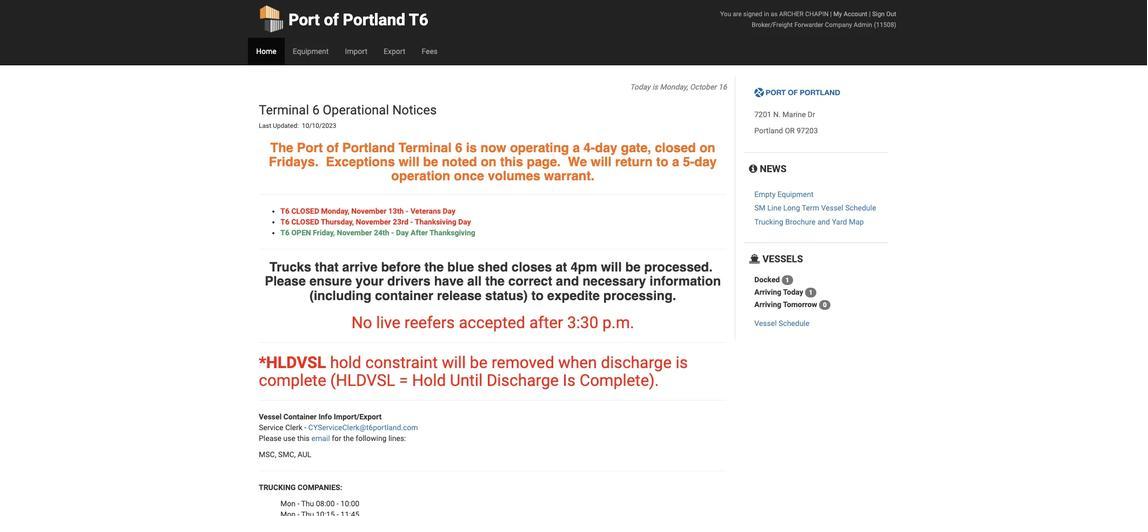 Task type: locate. For each thing, give the bounding box(es) containing it.
operational
[[323, 103, 389, 118]]

arriving up 'vessel schedule'
[[755, 300, 782, 309]]

of
[[324, 10, 339, 29], [327, 140, 339, 155]]

day
[[443, 207, 456, 216], [458, 218, 471, 226], [396, 229, 409, 237]]

port down 10/10/2023
[[297, 140, 323, 155]]

0 horizontal spatial to
[[532, 288, 544, 304]]

- right clerk
[[304, 424, 307, 432]]

1 vertical spatial november
[[356, 218, 391, 226]]

7201
[[755, 110, 772, 119]]

1 vertical spatial please
[[259, 435, 282, 443]]

please down service
[[259, 435, 282, 443]]

0 vertical spatial monday,
[[660, 83, 688, 91]]

0 horizontal spatial 6
[[312, 103, 320, 118]]

today inside docked 1 arriving today 1 arriving tomorrow 0
[[783, 288, 804, 297]]

msc,
[[259, 451, 276, 459]]

1 vertical spatial port
[[297, 140, 323, 155]]

0 horizontal spatial the
[[343, 435, 354, 443]]

monday,
[[660, 83, 688, 91], [321, 207, 350, 216]]

live
[[376, 313, 401, 332]]

be down accepted
[[470, 353, 488, 372]]

- left thu
[[297, 500, 300, 509]]

2 arriving from the top
[[755, 300, 782, 309]]

at
[[556, 260, 567, 275]]

1 horizontal spatial |
[[869, 10, 871, 18]]

before
[[381, 260, 421, 275]]

november
[[352, 207, 387, 216], [356, 218, 391, 226], [337, 229, 372, 237]]

equipment inside dropdown button
[[293, 47, 329, 56]]

1 horizontal spatial and
[[818, 218, 830, 226]]

portland down terminal 6 operational notices last updated:  10/10/2023
[[342, 140, 395, 155]]

this
[[500, 155, 523, 170], [297, 435, 310, 443]]

0 horizontal spatial vessel
[[259, 413, 282, 422]]

6 up 10/10/2023
[[312, 103, 320, 118]]

0 vertical spatial is
[[652, 83, 658, 91]]

vessels
[[760, 254, 803, 265]]

is right discharge
[[676, 353, 688, 372]]

1 up the tomorrow
[[809, 289, 813, 297]]

will right we
[[591, 155, 612, 170]]

vessel container info import/export service clerk - cyserviceclerk@t6portland.com please use this email for the following lines:
[[259, 413, 418, 443]]

and left yard
[[818, 218, 830, 226]]

day left gate, at top
[[595, 140, 618, 155]]

port inside the port of portland terminal 6 is now operating a 4-day gate, closed on fridays .  exceptions will be noted on this page.  we will return to a 5-day operation once volumes warrant.
[[297, 140, 323, 155]]

now
[[481, 140, 507, 155]]

0 horizontal spatial equipment
[[293, 47, 329, 56]]

7201 n. marine dr
[[755, 110, 816, 119]]

use
[[283, 435, 296, 443]]

the left blue
[[425, 260, 444, 275]]

please left that
[[265, 274, 306, 289]]

0 vertical spatial please
[[265, 274, 306, 289]]

0 vertical spatial and
[[818, 218, 830, 226]]

discharge
[[601, 353, 672, 372]]

1 horizontal spatial be
[[470, 353, 488, 372]]

1 horizontal spatial monday,
[[660, 83, 688, 91]]

trucks
[[270, 260, 311, 275]]

shed
[[478, 260, 508, 275]]

terminal inside the port of portland terminal 6 is now operating a 4-day gate, closed on fridays .  exceptions will be noted on this page.  we will return to a 5-day operation once volumes warrant.
[[399, 140, 452, 155]]

operation
[[391, 169, 450, 184]]

|
[[831, 10, 832, 18], [869, 10, 871, 18]]

is left 'now'
[[466, 140, 477, 155]]

and
[[818, 218, 830, 226], [556, 274, 579, 289]]

will right 4pm
[[601, 260, 622, 275]]

status)
[[485, 288, 528, 304]]

on
[[700, 140, 716, 155], [481, 155, 497, 170]]

2 vertical spatial day
[[396, 229, 409, 237]]

operating
[[510, 140, 569, 155]]

closes
[[512, 260, 552, 275]]

t6 closed monday, november 13th - veterans day t6 closed thursday, november 23rd - thanksiving day t6 open friday, november 24th - day after thanksgiving
[[281, 207, 476, 237]]

1 vertical spatial vessel
[[755, 319, 777, 328]]

volumes
[[488, 169, 541, 184]]

this right use
[[297, 435, 310, 443]]

this inside vessel container info import/export service clerk - cyserviceclerk@t6portland.com please use this email for the following lines:
[[297, 435, 310, 443]]

schedule down the tomorrow
[[779, 319, 810, 328]]

be inside hold constraint will be removed when discharge is complete (hldvsl = hold until discharge is complete).
[[470, 353, 488, 372]]

0 horizontal spatial |
[[831, 10, 832, 18]]

the inside vessel container info import/export service clerk - cyserviceclerk@t6portland.com please use this email for the following lines:
[[343, 435, 354, 443]]

the port of portland terminal 6 is now operating a 4-day gate, closed on fridays .  exceptions will be noted on this page.  we will return to a 5-day operation once volumes warrant.
[[269, 140, 717, 184]]

to up after
[[532, 288, 544, 304]]

thursday,
[[321, 218, 354, 226]]

of up the equipment dropdown button
[[324, 10, 339, 29]]

port
[[289, 10, 320, 29], [297, 140, 323, 155]]

2 horizontal spatial the
[[485, 274, 505, 289]]

0 vertical spatial 1
[[786, 277, 790, 284]]

1 horizontal spatial terminal
[[399, 140, 452, 155]]

blue
[[448, 260, 474, 275]]

is
[[563, 371, 576, 390]]

1 horizontal spatial today
[[783, 288, 804, 297]]

monday, inside t6 closed monday, november 13th - veterans day t6 closed thursday, november 23rd - thanksiving day t6 open friday, november 24th - day after thanksgiving
[[321, 207, 350, 216]]

removed
[[492, 353, 554, 372]]

vessel down docked 1 arriving today 1 arriving tomorrow 0
[[755, 319, 777, 328]]

1 vertical spatial is
[[466, 140, 477, 155]]

day
[[595, 140, 618, 155], [695, 155, 717, 170]]

- left 10:00 at bottom left
[[337, 500, 339, 509]]

will down reefers
[[442, 353, 466, 372]]

port of portland t6
[[289, 10, 428, 29]]

day up thanksiving
[[443, 207, 456, 216]]

the right for
[[343, 435, 354, 443]]

0 vertical spatial equipment
[[293, 47, 329, 56]]

monday, left 'october' on the top right of the page
[[660, 83, 688, 91]]

vessel up yard
[[821, 204, 844, 213]]

out
[[887, 10, 897, 18]]

will right exceptions
[[399, 155, 420, 170]]

fees
[[422, 47, 438, 56]]

0 vertical spatial closed
[[291, 207, 319, 216]]

closed
[[655, 140, 696, 155]]

equipment up long
[[778, 190, 814, 199]]

you are signed in as archer chapin | my account | sign out broker/freight forwarder company admin (11508)
[[721, 10, 897, 29]]

2 vertical spatial be
[[470, 353, 488, 372]]

email
[[312, 435, 330, 443]]

1 vertical spatial be
[[626, 260, 641, 275]]

1 vertical spatial today
[[783, 288, 804, 297]]

vessel up service
[[259, 413, 282, 422]]

open
[[291, 229, 311, 237]]

0 horizontal spatial monday,
[[321, 207, 350, 216]]

5-
[[683, 155, 695, 170]]

2 horizontal spatial day
[[458, 218, 471, 226]]

6 inside terminal 6 operational notices last updated:  10/10/2023
[[312, 103, 320, 118]]

no live reefers accepted after 3:30 p.m.
[[352, 313, 634, 332]]

1 horizontal spatial day
[[695, 155, 717, 170]]

and right correct
[[556, 274, 579, 289]]

empty
[[755, 190, 776, 199]]

0 vertical spatial of
[[324, 10, 339, 29]]

0 vertical spatial terminal
[[259, 103, 309, 118]]

1 horizontal spatial schedule
[[846, 204, 876, 213]]

0 horizontal spatial is
[[466, 140, 477, 155]]

1 vertical spatial to
[[532, 288, 544, 304]]

this right "once" at the left top
[[500, 155, 523, 170]]

a left "5-"
[[672, 155, 680, 170]]

1 vertical spatial 1
[[809, 289, 813, 297]]

processing.
[[604, 288, 676, 304]]

terminal up operation
[[399, 140, 452, 155]]

ensure
[[310, 274, 352, 289]]

| left sign
[[869, 10, 871, 18]]

1 vertical spatial arriving
[[755, 300, 782, 309]]

1 horizontal spatial vessel
[[755, 319, 777, 328]]

port up the equipment dropdown button
[[289, 10, 320, 29]]

trucking companies:
[[259, 484, 342, 492]]

1 horizontal spatial a
[[672, 155, 680, 170]]

0 horizontal spatial and
[[556, 274, 579, 289]]

portland up import dropdown button
[[343, 10, 406, 29]]

1 vertical spatial 6
[[455, 140, 463, 155]]

1 vertical spatial closed
[[291, 218, 319, 226]]

monday, for november
[[321, 207, 350, 216]]

signed
[[744, 10, 763, 18]]

schedule up map
[[846, 204, 876, 213]]

0 horizontal spatial be
[[423, 155, 438, 170]]

day left "info circle" icon on the right top
[[695, 155, 717, 170]]

arriving
[[755, 288, 782, 297], [755, 300, 782, 309]]

accepted
[[459, 313, 526, 332]]

0 vertical spatial day
[[443, 207, 456, 216]]

to inside the port of portland terminal 6 is now operating a 4-day gate, closed on fridays .  exceptions will be noted on this page.  we will return to a 5-day operation once volumes warrant.
[[657, 155, 669, 170]]

2 vertical spatial vessel
[[259, 413, 282, 422]]

a left 4-
[[573, 140, 580, 155]]

2 vertical spatial portland
[[342, 140, 395, 155]]

closed
[[291, 207, 319, 216], [291, 218, 319, 226]]

1 vertical spatial and
[[556, 274, 579, 289]]

equipment right home dropdown button
[[293, 47, 329, 56]]

2 horizontal spatial be
[[626, 260, 641, 275]]

(11508)
[[874, 21, 897, 29]]

23rd
[[393, 218, 409, 226]]

equipment inside 'empty equipment sm line long term vessel schedule trucking brochure and yard map'
[[778, 190, 814, 199]]

1 vertical spatial of
[[327, 140, 339, 155]]

vessel for vessel container info import/export service clerk - cyserviceclerk@t6portland.com please use this email for the following lines:
[[259, 413, 282, 422]]

exceptions
[[326, 155, 395, 170]]

be left the noted in the left of the page
[[423, 155, 438, 170]]

portland inside the port of portland terminal 6 is now operating a 4-day gate, closed on fridays .  exceptions will be noted on this page.  we will return to a 5-day operation once volumes warrant.
[[342, 140, 395, 155]]

0 vertical spatial schedule
[[846, 204, 876, 213]]

0 vertical spatial 6
[[312, 103, 320, 118]]

0 vertical spatial today
[[630, 83, 651, 91]]

will inside trucks that arrive before the blue shed closes at 4pm will be processed. please ensure your drivers have all the correct and necessary information (including container release status) to expedite processing.
[[601, 260, 622, 275]]

0 horizontal spatial schedule
[[779, 319, 810, 328]]

of down 10/10/2023
[[327, 140, 339, 155]]

the right the all on the bottom of page
[[485, 274, 505, 289]]

of inside port of portland t6 link
[[324, 10, 339, 29]]

be up processing.
[[626, 260, 641, 275]]

schedule inside 'empty equipment sm line long term vessel schedule trucking brochure and yard map'
[[846, 204, 876, 213]]

p.m.
[[603, 313, 634, 332]]

1 vertical spatial schedule
[[779, 319, 810, 328]]

6 inside the port of portland terminal 6 is now operating a 4-day gate, closed on fridays .  exceptions will be noted on this page.  we will return to a 5-day operation once volumes warrant.
[[455, 140, 463, 155]]

after
[[530, 313, 563, 332]]

info
[[319, 413, 332, 422]]

1 horizontal spatial equipment
[[778, 190, 814, 199]]

terminal inside terminal 6 operational notices last updated:  10/10/2023
[[259, 103, 309, 118]]

empty equipment link
[[755, 190, 814, 199]]

0 horizontal spatial day
[[595, 140, 618, 155]]

=
[[399, 371, 408, 390]]

day down the 23rd
[[396, 229, 409, 237]]

0 vertical spatial portland
[[343, 10, 406, 29]]

1 vertical spatial day
[[458, 218, 471, 226]]

container
[[284, 413, 317, 422]]

- right 24th
[[391, 229, 394, 237]]

1 horizontal spatial to
[[657, 155, 669, 170]]

0 horizontal spatial a
[[573, 140, 580, 155]]

as
[[771, 10, 778, 18]]

please
[[265, 274, 306, 289], [259, 435, 282, 443]]

to
[[657, 155, 669, 170], [532, 288, 544, 304]]

hold
[[412, 371, 446, 390]]

monday, up 'thursday,'
[[321, 207, 350, 216]]

- inside vessel container info import/export service clerk - cyserviceclerk@t6portland.com please use this email for the following lines:
[[304, 424, 307, 432]]

empty equipment sm line long term vessel schedule trucking brochure and yard map
[[755, 190, 876, 226]]

1 horizontal spatial this
[[500, 155, 523, 170]]

schedule
[[846, 204, 876, 213], [779, 319, 810, 328]]

6 up "once" at the left top
[[455, 140, 463, 155]]

today
[[630, 83, 651, 91], [783, 288, 804, 297]]

vessel inside vessel container info import/export service clerk - cyserviceclerk@t6portland.com please use this email for the following lines:
[[259, 413, 282, 422]]

1 vertical spatial this
[[297, 435, 310, 443]]

0 vertical spatial arriving
[[755, 288, 782, 297]]

this inside the port of portland terminal 6 is now operating a 4-day gate, closed on fridays .  exceptions will be noted on this page.  we will return to a 5-day operation once volumes warrant.
[[500, 155, 523, 170]]

2 horizontal spatial vessel
[[821, 204, 844, 213]]

1 horizontal spatial 6
[[455, 140, 463, 155]]

equipment button
[[285, 38, 337, 65]]

mon - thu 08:00 - 10:00
[[281, 500, 360, 509]]

to left "5-"
[[657, 155, 669, 170]]

please inside trucks that arrive before the blue shed closes at 4pm will be processed. please ensure your drivers have all the correct and necessary information (including container release status) to expedite processing.
[[265, 274, 306, 289]]

clerk
[[285, 424, 303, 432]]

0 vertical spatial vessel
[[821, 204, 844, 213]]

to inside trucks that arrive before the blue shed closes at 4pm will be processed. please ensure your drivers have all the correct and necessary information (including container release status) to expedite processing.
[[532, 288, 544, 304]]

0 horizontal spatial terminal
[[259, 103, 309, 118]]

and inside 'empty equipment sm line long term vessel schedule trucking brochure and yard map'
[[818, 218, 830, 226]]

day up "thanksgiving"
[[458, 218, 471, 226]]

vessel for vessel schedule
[[755, 319, 777, 328]]

2 vertical spatial is
[[676, 353, 688, 372]]

1 horizontal spatial day
[[443, 207, 456, 216]]

portland down the 7201
[[755, 127, 783, 135]]

complete
[[259, 371, 326, 390]]

0 vertical spatial this
[[500, 155, 523, 170]]

0 horizontal spatial on
[[481, 155, 497, 170]]

terminal
[[259, 103, 309, 118], [399, 140, 452, 155]]

1 vertical spatial terminal
[[399, 140, 452, 155]]

t6 left 'open' in the left top of the page
[[281, 229, 290, 237]]

tomorrow
[[783, 300, 818, 309]]

thu
[[301, 500, 314, 509]]

0 vertical spatial be
[[423, 155, 438, 170]]

yard
[[832, 218, 847, 226]]

is left 'october' on the top right of the page
[[652, 83, 658, 91]]

on right the noted in the left of the page
[[481, 155, 497, 170]]

| left my
[[831, 10, 832, 18]]

2 | from the left
[[869, 10, 871, 18]]

sm
[[755, 204, 766, 213]]

1 vertical spatial equipment
[[778, 190, 814, 199]]

be
[[423, 155, 438, 170], [626, 260, 641, 275], [470, 353, 488, 372]]

0 horizontal spatial this
[[297, 435, 310, 443]]

trucking
[[259, 484, 296, 492]]

2 horizontal spatial is
[[676, 353, 688, 372]]

0 vertical spatial to
[[657, 155, 669, 170]]

1 horizontal spatial is
[[652, 83, 658, 91]]

please inside vessel container info import/export service clerk - cyserviceclerk@t6portland.com please use this email for the following lines:
[[259, 435, 282, 443]]

2 closed from the top
[[291, 218, 319, 226]]

mon
[[281, 500, 296, 509]]

1 vertical spatial monday,
[[321, 207, 350, 216]]

on right "5-"
[[700, 140, 716, 155]]

arriving down docked
[[755, 288, 782, 297]]

1 right docked
[[786, 277, 790, 284]]

terminal up the last on the top
[[259, 103, 309, 118]]

-
[[406, 207, 409, 216], [410, 218, 413, 226], [391, 229, 394, 237], [304, 424, 307, 432], [297, 500, 300, 509], [337, 500, 339, 509]]



Task type: vqa. For each thing, say whether or not it's contained in the screenshot.
Notices
yes



Task type: describe. For each thing, give the bounding box(es) containing it.
- right 13th
[[406, 207, 409, 216]]

sm line long term vessel schedule link
[[755, 204, 876, 213]]

the
[[270, 140, 293, 155]]

discharge
[[487, 371, 559, 390]]

that
[[315, 260, 339, 275]]

portland or 97203
[[755, 127, 818, 135]]

4-
[[584, 140, 595, 155]]

cyserviceclerk@t6portland.com
[[308, 424, 418, 432]]

t6 down fridays
[[281, 207, 290, 216]]

trucking brochure and yard map link
[[755, 218, 864, 226]]

until
[[450, 371, 483, 390]]

vessel schedule link
[[755, 319, 810, 328]]

1 horizontal spatial the
[[425, 260, 444, 275]]

have
[[434, 274, 464, 289]]

vessel inside 'empty equipment sm line long term vessel schedule trucking brochure and yard map'
[[821, 204, 844, 213]]

correct
[[509, 274, 553, 289]]

dr
[[808, 110, 816, 119]]

t6 up trucks at the left bottom
[[281, 218, 290, 226]]

0 horizontal spatial day
[[396, 229, 409, 237]]

drivers
[[387, 274, 431, 289]]

smc,
[[278, 451, 296, 459]]

info circle image
[[749, 164, 758, 174]]

once
[[454, 169, 484, 184]]

0 horizontal spatial 1
[[786, 277, 790, 284]]

export button
[[376, 38, 414, 65]]

sign out link
[[873, 10, 897, 18]]

release
[[437, 288, 482, 304]]

10:00
[[341, 500, 360, 509]]

home button
[[248, 38, 285, 65]]

company
[[825, 21, 852, 29]]

port of portland t6 image
[[755, 88, 841, 99]]

companies:
[[298, 484, 342, 492]]

10/10/2023
[[302, 122, 337, 130]]

all
[[467, 274, 482, 289]]

broker/freight
[[752, 21, 793, 29]]

news
[[758, 163, 787, 175]]

0 vertical spatial port
[[289, 10, 320, 29]]

of inside the port of portland terminal 6 is now operating a 4-day gate, closed on fridays .  exceptions will be noted on this page.  we will return to a 5-day operation once volumes warrant.
[[327, 140, 339, 155]]

be inside the port of portland terminal 6 is now operating a 4-day gate, closed on fridays .  exceptions will be noted on this page.  we will return to a 5-day operation once volumes warrant.
[[423, 155, 438, 170]]

0 horizontal spatial today
[[630, 83, 651, 91]]

t6 up fees
[[409, 10, 428, 29]]

trucking
[[755, 218, 784, 226]]

in
[[764, 10, 769, 18]]

term
[[802, 204, 820, 213]]

information
[[650, 274, 721, 289]]

is inside hold constraint will be removed when discharge is complete (hldvsl = hold until discharge is complete).
[[676, 353, 688, 372]]

friday,
[[313, 229, 335, 237]]

line
[[768, 204, 782, 213]]

will inside hold constraint will be removed when discharge is complete (hldvsl = hold until discharge is complete).
[[442, 353, 466, 372]]

3:30
[[567, 313, 599, 332]]

october
[[690, 83, 717, 91]]

terminal 6 operational notices last updated:  10/10/2023
[[259, 103, 440, 130]]

*hldvsl
[[259, 353, 326, 372]]

email link
[[312, 435, 330, 443]]

msc, smc, aul
[[259, 451, 312, 459]]

no
[[352, 313, 372, 332]]

archer
[[779, 10, 804, 18]]

chapin
[[806, 10, 829, 18]]

(including
[[310, 288, 372, 304]]

export
[[384, 47, 406, 56]]

cyserviceclerk@t6portland.com link
[[308, 424, 418, 432]]

processed.
[[644, 260, 713, 275]]

service
[[259, 424, 284, 432]]

monday, for october
[[660, 83, 688, 91]]

gate,
[[621, 140, 651, 155]]

import
[[345, 47, 368, 56]]

noted
[[442, 155, 477, 170]]

97203
[[797, 127, 818, 135]]

trucks that arrive before the blue shed closes at 4pm will be processed. please ensure your drivers have all the correct and necessary information (including container release status) to expedite processing.
[[265, 260, 721, 304]]

be inside trucks that arrive before the blue shed closes at 4pm will be processed. please ensure your drivers have all the correct and necessary information (including container release status) to expedite processing.
[[626, 260, 641, 275]]

1 arriving from the top
[[755, 288, 782, 297]]

import button
[[337, 38, 376, 65]]

admin
[[854, 21, 873, 29]]

veterans
[[411, 207, 441, 216]]

13th
[[388, 207, 404, 216]]

24th
[[374, 229, 389, 237]]

1 closed from the top
[[291, 207, 319, 216]]

ship image
[[749, 255, 760, 264]]

import/export
[[334, 413, 382, 422]]

(hldvsl
[[330, 371, 395, 390]]

1 vertical spatial portland
[[755, 127, 783, 135]]

docked 1 arriving today 1 arriving tomorrow 0
[[755, 276, 827, 309]]

1 | from the left
[[831, 10, 832, 18]]

thanksgiving
[[430, 229, 476, 237]]

fees button
[[414, 38, 446, 65]]

your
[[356, 274, 384, 289]]

marine
[[783, 110, 806, 119]]

lines:
[[389, 435, 406, 443]]

thanksiving
[[415, 218, 457, 226]]

- right the 23rd
[[410, 218, 413, 226]]

1 horizontal spatial on
[[700, 140, 716, 155]]

or
[[785, 127, 795, 135]]

and inside trucks that arrive before the blue shed closes at 4pm will be processed. please ensure your drivers have all the correct and necessary information (including container release status) to expedite processing.
[[556, 274, 579, 289]]

map
[[849, 218, 864, 226]]

2 vertical spatial november
[[337, 229, 372, 237]]

after
[[411, 229, 428, 237]]

following
[[356, 435, 387, 443]]

is inside the port of portland terminal 6 is now operating a 4-day gate, closed on fridays .  exceptions will be noted on this page.  we will return to a 5-day operation once volumes warrant.
[[466, 140, 477, 155]]

1 horizontal spatial 1
[[809, 289, 813, 297]]

brochure
[[786, 218, 816, 226]]

last
[[259, 122, 271, 130]]

expedite
[[547, 288, 600, 304]]

0 vertical spatial november
[[352, 207, 387, 216]]

arrive
[[342, 260, 378, 275]]



